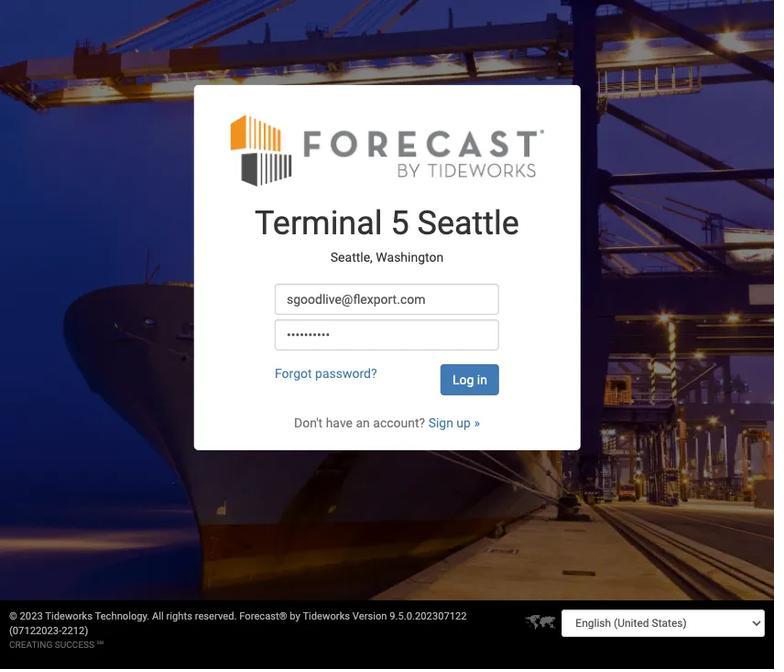Task type: locate. For each thing, give the bounding box(es) containing it.
in
[[477, 372, 487, 387]]

technology.
[[95, 611, 150, 623]]

tideworks inside forecast® by tideworks version 9.5.0.202307122 (07122023-2212) creating success ℠
[[303, 611, 350, 623]]

washington
[[376, 250, 444, 265]]

tideworks up 2212)
[[45, 611, 93, 623]]

creating
[[9, 641, 52, 651]]

forecast® by tideworks image
[[230, 113, 544, 187]]

2 tideworks from the left
[[303, 611, 350, 623]]

tideworks
[[45, 611, 93, 623], [303, 611, 350, 623]]

all
[[152, 611, 164, 623]]

1 horizontal spatial tideworks
[[303, 611, 350, 623]]

tideworks right by
[[303, 611, 350, 623]]

log
[[453, 372, 474, 387]]

tideworks for by
[[303, 611, 350, 623]]

don't
[[294, 416, 323, 430]]

rights
[[166, 611, 192, 623]]

have
[[326, 416, 353, 430]]

forgot
[[275, 366, 312, 381]]

Email or username text field
[[275, 284, 499, 315]]

sign
[[429, 416, 454, 430]]

1 tideworks from the left
[[45, 611, 93, 623]]

©
[[9, 611, 17, 623]]

an
[[356, 416, 370, 430]]

0 horizontal spatial tideworks
[[45, 611, 93, 623]]



Task type: describe. For each thing, give the bounding box(es) containing it.
success
[[55, 641, 94, 651]]

2212)
[[62, 626, 88, 638]]

seattle
[[417, 204, 520, 242]]

seattle,
[[331, 250, 373, 265]]

5
[[391, 204, 409, 242]]

»
[[474, 416, 480, 430]]

9.5.0.202307122
[[390, 611, 467, 623]]

up
[[457, 416, 471, 430]]

tideworks for 2023
[[45, 611, 93, 623]]

account?
[[373, 416, 425, 430]]

© 2023 tideworks technology. all rights reserved.
[[9, 611, 239, 623]]

℠
[[97, 641, 104, 651]]

forgot password? link
[[275, 366, 377, 381]]

by
[[290, 611, 300, 623]]

reserved.
[[195, 611, 237, 623]]

forgot password? log in
[[275, 366, 487, 387]]

Password password field
[[275, 319, 499, 350]]

password?
[[315, 366, 377, 381]]

terminal
[[255, 204, 383, 242]]

don't have an account? sign up »
[[294, 416, 480, 430]]

2023
[[20, 611, 43, 623]]

terminal 5 seattle seattle, washington
[[255, 204, 520, 265]]

sign up » link
[[429, 416, 480, 430]]

forecast®
[[239, 611, 287, 623]]

log in button
[[441, 364, 499, 395]]

forecast® by tideworks version 9.5.0.202307122 (07122023-2212) creating success ℠
[[9, 611, 467, 651]]

(07122023-
[[9, 626, 62, 638]]

version
[[353, 611, 387, 623]]



Task type: vqa. For each thing, say whether or not it's contained in the screenshot.
|
no



